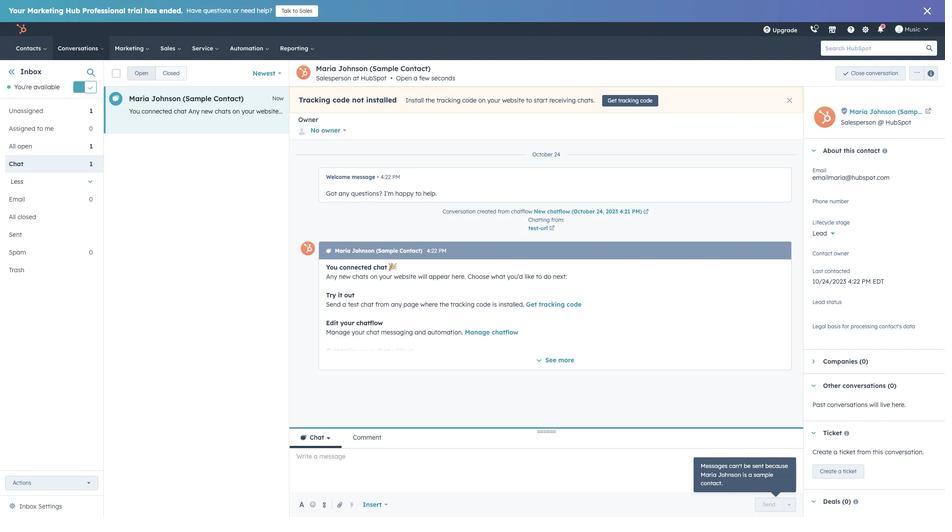 Task type: describe. For each thing, give the bounding box(es) containing it.
1 for chat
[[89, 160, 93, 168]]

1 vertical spatial (0)
[[888, 382, 897, 390]]

https://app.hubs
[[659, 107, 708, 115]]

deals (0)
[[824, 498, 851, 506]]

code inside row
[[609, 107, 624, 115]]

need
[[241, 7, 255, 15]]

sales link
[[155, 36, 187, 60]]

owner for no owner
[[322, 126, 341, 134]]

maria for maria johnson (sample contac
[[850, 108, 868, 116]]

now
[[272, 95, 284, 102]]

main content containing maria johnson (sample contact)
[[104, 60, 946, 517]]

it inside row
[[442, 107, 446, 115]]

the inside try it out send a test chat from any page where the tracking code is installed. get tracking code
[[440, 301, 449, 309]]

installed
[[366, 96, 397, 104]]

contact) for maria johnson (sample contact) salesperson at hubspot • open a few seconds
[[401, 64, 431, 73]]

contact) for maria johnson (sample contact)
[[214, 94, 244, 103]]

to inside you connected chat 🎉 any new chats on your website will appear here. choose what you'd like to do next:
[[536, 273, 542, 281]]

marketplaces image
[[829, 26, 837, 34]]

maria johnson (sample contac link
[[850, 106, 946, 117]]

johnson for maria johnson (sample contact) salesperson at hubspot • open a few seconds
[[338, 64, 368, 73]]

help image
[[847, 26, 855, 34]]

salesperson inside maria johnson (sample contact) salesperson at hubspot • open a few seconds
[[316, 74, 351, 82]]

your inside row
[[242, 107, 255, 115]]

will inside row
[[280, 107, 290, 115]]

try it out send a test chat from any page where the tracking code is installed. get tracking code
[[326, 291, 582, 309]]

0 for email
[[89, 196, 93, 203]]

conversation
[[866, 70, 899, 76]]

ended.
[[159, 6, 183, 15]]

questions?
[[351, 190, 382, 198]]

questions
[[203, 7, 231, 15]]

chatflow left the new
[[511, 208, 533, 215]]

be
[[744, 462, 751, 469]]

notifications image
[[877, 26, 885, 34]]

test-url
[[529, 225, 548, 231]]

customize your chat widget
[[326, 347, 413, 355]]

on inside live chat from maria johnson (sample contact) with context you connected chat
any new chats on your website will appear here. choose what you'd like to do next:

try it out 
send a test chat from any page where the tracking code is installed: https://app.hubs row
[[233, 107, 240, 115]]

get inside 'get tracking code' "button"
[[608, 97, 617, 104]]

conversations for past
[[828, 401, 868, 409]]

(sample for maria johnson (sample contact) 4:22 pm
[[376, 248, 398, 254]]

messages
[[701, 462, 728, 469]]

contact) for maria johnson (sample contact) 4:22 pm
[[400, 248, 423, 254]]

(0) for deals (0)
[[843, 498, 851, 506]]

notifications button
[[873, 22, 888, 36]]

companies
[[824, 358, 858, 366]]

search button
[[923, 41, 938, 56]]

your marketing hub professional trial has ended. have questions or need help?
[[9, 6, 272, 15]]

installed.
[[499, 301, 525, 309]]

hubspot image
[[16, 24, 27, 34]]

a inside maria johnson (sample contact) salesperson at hubspot • open a few seconds
[[414, 74, 418, 82]]

1 horizontal spatial this
[[873, 448, 884, 456]]

your
[[9, 6, 25, 15]]

(0) for companies (0)
[[860, 358, 869, 366]]

sent
[[753, 462, 764, 469]]

1 vertical spatial •
[[377, 174, 379, 180]]

try inside row
[[431, 107, 440, 115]]

no owner
[[311, 126, 341, 134]]

phone
[[813, 198, 829, 205]]

a inside row
[[475, 107, 479, 115]]

you for you connected chat 🎉 any new chats on your website will appear here. choose what you'd like to do next:
[[326, 263, 338, 271]]

email for email
[[9, 196, 25, 203]]

(october
[[572, 208, 595, 215]]

close
[[851, 70, 865, 76]]

to inside tracking code not installed 'alert'
[[526, 96, 532, 104]]

contact.
[[701, 480, 723, 487]]

comment button
[[342, 429, 393, 448]]

settings link
[[861, 25, 872, 34]]

and
[[415, 328, 426, 336]]

contacted
[[825, 268, 850, 275]]

open inside open button
[[135, 70, 148, 76]]

caret image for about this contact
[[811, 150, 816, 152]]

tracking code not installed alert
[[290, 87, 804, 113]]

to inside button
[[293, 8, 298, 14]]

maria for maria johnson (sample contact) salesperson at hubspot • open a few seconds
[[316, 64, 336, 73]]

chatflow up 'from:'
[[547, 208, 570, 215]]

1 vertical spatial any
[[339, 190, 350, 198]]

0 for spam
[[89, 249, 93, 257]]

do inside you connected chat 🎉 any new chats on your website will appear here. choose what you'd like to do next:
[[544, 273, 552, 281]]

conversations for other
[[843, 382, 886, 390]]

you connected chat any new chats on your website will appear here. choose what you'd like to do next:  try it out  send a test chat from any page where the tracking code is installed: https://app.hubs
[[129, 107, 708, 115]]

sample
[[754, 471, 774, 478]]

assigned to me
[[9, 125, 54, 133]]

0 vertical spatial pm
[[393, 174, 400, 180]]

is inside row
[[625, 107, 630, 115]]

start
[[534, 96, 548, 104]]

1 horizontal spatial link opens in a new window image
[[644, 208, 649, 216]]

closed
[[163, 70, 180, 76]]

it inside try it out send a test chat from any page where the tracking code is installed. get tracking code
[[338, 291, 342, 299]]

ticket for create a ticket from this conversation.
[[840, 448, 856, 456]]

website inside you connected chat 🎉 any new chats on your website will appear here. choose what you'd like to do next:
[[394, 273, 416, 281]]

what inside you connected chat 🎉 any new chats on your website will appear here. choose what you'd like to do next:
[[491, 273, 506, 281]]

link opens in a new window image inside test-url link
[[550, 226, 555, 231]]

welcome message • 4:22 pm
[[326, 174, 400, 180]]

inbox for inbox
[[20, 67, 42, 76]]

last
[[813, 268, 824, 275]]

because
[[766, 462, 788, 469]]

your inside you connected chat 🎉 any new chats on your website will appear here. choose what you'd like to do next:
[[379, 273, 392, 281]]

you for you connected chat any new chats on your website will appear here. choose what you'd like to do next:  try it out  send a test chat from any page where the tracking code is installed: https://app.hubs
[[129, 107, 140, 115]]

inbox settings link
[[19, 501, 62, 512]]

create a ticket
[[820, 468, 857, 475]]

0 horizontal spatial sales
[[160, 45, 177, 52]]

hubspot link
[[11, 24, 33, 34]]

get tracking code link
[[526, 301, 582, 309]]

contact's
[[880, 323, 902, 330]]

tracking right installed.
[[539, 301, 565, 309]]

status
[[827, 299, 842, 305]]

basis
[[828, 323, 841, 330]]

chats inside you connected chat 🎉 any new chats on your website will appear here. choose what you'd like to do next:
[[353, 273, 369, 281]]

maria johnson (sample contact)
[[129, 94, 244, 103]]

other conversations (0)
[[824, 382, 897, 390]]

ticket
[[824, 429, 842, 437]]

get inside try it out send a test chat from any page where the tracking code is installed. get tracking code
[[526, 301, 537, 309]]

the inside tracking code not installed 'alert'
[[426, 96, 435, 104]]

johnson for maria johnson (sample contac
[[870, 108, 896, 116]]

owner for contact owner no owner
[[834, 250, 849, 257]]

1 vertical spatial salesperson
[[841, 118, 877, 126]]

new inside row
[[201, 107, 213, 115]]

a inside messages can't be sent because maria johnson is a sample contact.
[[749, 471, 752, 478]]

maria johnson (sample contact) 4:22 pm
[[335, 248, 447, 254]]

2 vertical spatial will
[[870, 401, 879, 409]]

at
[[353, 74, 359, 82]]

trash button
[[5, 261, 93, 279]]

salesperson @ hubspot
[[841, 118, 912, 126]]

assigned
[[9, 125, 35, 133]]

johnson for maria johnson (sample contact)
[[151, 94, 181, 103]]

0 for assigned to me
[[89, 125, 93, 133]]

from inside row
[[508, 107, 522, 115]]

hubspot inside maria johnson (sample contact) salesperson at hubspot • open a few seconds
[[361, 74, 387, 82]]

data
[[904, 323, 916, 330]]

all open
[[9, 142, 32, 150]]

link opens in a new window image inside test-url link
[[550, 225, 555, 233]]

4:21
[[620, 208, 631, 215]]

contact owner no owner
[[813, 250, 849, 262]]

next: inside row
[[416, 107, 430, 115]]

to inside row
[[399, 107, 405, 115]]

(sample for maria johnson (sample contact)
[[183, 94, 212, 103]]

menu containing music
[[757, 22, 935, 36]]

chatting
[[528, 217, 550, 223]]

marketing inside marketing link
[[115, 45, 145, 52]]

search image
[[927, 45, 933, 51]]

2 horizontal spatial here.
[[892, 401, 906, 409]]

next: inside you connected chat 🎉 any new chats on your website will appear here. choose what you'd like to do next:
[[553, 273, 567, 281]]

messages can't be sent because maria johnson is a sample contact. tooltip
[[694, 458, 797, 492]]

where inside try it out send a test chat from any page where the tracking code is installed. get tracking code
[[421, 301, 438, 309]]

legal
[[813, 323, 827, 330]]

chat inside edit your chatflow manage your chat messaging and automation. manage chatflow
[[367, 328, 380, 336]]

this inside dropdown button
[[844, 147, 855, 155]]

or
[[233, 7, 239, 15]]

conversations
[[58, 45, 100, 52]]

chat inside try it out send a test chat from any page where the tracking code is installed. get tracking code
[[361, 301, 374, 309]]

professional
[[82, 6, 126, 15]]

maria inside messages can't be sent because maria johnson is a sample contact.
[[701, 471, 717, 478]]

other
[[824, 382, 841, 390]]

24,
[[597, 208, 605, 215]]

all for all closed
[[9, 213, 16, 221]]

welcome
[[326, 174, 350, 180]]

settings
[[38, 503, 62, 511]]

talk to sales button
[[276, 5, 318, 17]]

from:
[[552, 217, 565, 223]]

install the tracking code on your website to start receiving chats.
[[406, 96, 595, 104]]

0 vertical spatial 4:22
[[381, 174, 391, 180]]

Open button
[[127, 66, 156, 80]]

chatflow up customize your chat widget
[[356, 319, 383, 327]]

website inside row
[[256, 107, 279, 115]]

close image
[[924, 8, 931, 15]]

lead for lead
[[813, 229, 827, 237]]

greg robinson image
[[896, 25, 903, 33]]

website inside tracking code not installed 'alert'
[[502, 96, 525, 104]]

page inside live chat from maria johnson (sample contact) with context you connected chat
any new chats on your website will appear here. choose what you'd like to do next:

try it out 
send a test chat from any page where the tracking code is installed: https://app.hubs row
[[536, 107, 552, 115]]

all closed
[[9, 213, 36, 221]]

2 group from the left
[[906, 66, 938, 80]]

sales inside button
[[300, 8, 313, 14]]

you're available image
[[7, 85, 11, 89]]

open inside maria johnson (sample contact) salesperson at hubspot • open a few seconds
[[396, 74, 412, 82]]

all for all open
[[9, 142, 16, 150]]

live
[[881, 401, 890, 409]]

from inside try it out send a test chat from any page where the tracking code is installed. get tracking code
[[376, 301, 390, 309]]

automation
[[230, 45, 265, 52]]

1 horizontal spatial pm
[[439, 248, 447, 254]]

marketplaces button
[[823, 22, 842, 36]]

chats inside row
[[215, 107, 231, 115]]

1 manage from the left
[[326, 328, 350, 336]]

send inside live chat from maria johnson (sample contact) with context you connected chat
any new chats on your website will appear here. choose what you'd like to do next:

try it out 
send a test chat from any page where the tracking code is installed: https://app.hubs row
[[459, 107, 474, 115]]

any inside row
[[189, 107, 200, 115]]

upgrade image
[[763, 26, 771, 34]]

appear inside you connected chat 🎉 any new chats on your website will appear here. choose what you'd like to do next:
[[429, 273, 450, 281]]

appear inside row
[[291, 107, 313, 115]]

me
[[45, 125, 54, 133]]

actions button
[[5, 476, 98, 490]]

all closed button
[[5, 208, 93, 226]]

1 for unassigned
[[89, 107, 93, 115]]

calling icon image
[[810, 26, 818, 34]]

other conversations (0) button
[[804, 374, 937, 398]]



Task type: vqa. For each thing, say whether or not it's contained in the screenshot.
us
no



Task type: locate. For each thing, give the bounding box(es) containing it.
main content
[[104, 60, 946, 517]]

hubspot right 'at'
[[361, 74, 387, 82]]

1 horizontal spatial (0)
[[860, 358, 869, 366]]

0 vertical spatial get
[[608, 97, 617, 104]]

no inside contact owner no owner
[[813, 254, 822, 262]]

1 vertical spatial email
[[9, 196, 25, 203]]

will left live
[[870, 401, 879, 409]]

talk to sales
[[282, 8, 313, 14]]

0 vertical spatial what
[[354, 107, 368, 115]]

send up edit
[[326, 301, 341, 309]]

from down install the tracking code on your website to start receiving chats.
[[508, 107, 522, 115]]

link opens in a new window image right pm)
[[644, 208, 649, 216]]

0 horizontal spatial marketing
[[27, 6, 63, 15]]

new
[[534, 208, 546, 215]]

1 horizontal spatial connected
[[340, 263, 372, 271]]

manage
[[326, 328, 350, 336], [465, 328, 490, 336]]

marketing up open button at the top of the page
[[115, 45, 145, 52]]

open left the few
[[396, 74, 412, 82]]

inbox up you're available
[[20, 67, 42, 76]]

chatflow down installed.
[[492, 328, 519, 336]]

tracking down chats.
[[584, 107, 607, 115]]

0 horizontal spatial test
[[348, 301, 359, 309]]

3 0 from the top
[[89, 249, 93, 257]]

caret image left ticket
[[811, 432, 816, 434]]

link opens in a new window image
[[644, 208, 649, 216], [550, 226, 555, 231]]

page up edit your chatflow manage your chat messaging and automation. manage chatflow
[[404, 301, 419, 309]]

create up deals
[[820, 468, 837, 475]]

Last contacted text field
[[813, 273, 937, 287]]

2 vertical spatial 0
[[89, 249, 93, 257]]

0 horizontal spatial hubspot
[[361, 74, 387, 82]]

connected inside row
[[142, 107, 172, 115]]

this right about
[[844, 147, 855, 155]]

music button
[[890, 22, 934, 36]]

1 horizontal spatial website
[[394, 273, 416, 281]]

1 vertical spatial next:
[[553, 273, 567, 281]]

any right got
[[339, 190, 350, 198]]

this down ticket dropdown button
[[873, 448, 884, 456]]

settings image
[[862, 26, 870, 34]]

any
[[189, 107, 200, 115], [326, 273, 337, 281]]

1 1 from the top
[[89, 107, 93, 115]]

about this contact button
[[804, 139, 937, 163]]

here. up try it out send a test chat from any page where the tracking code is installed. get tracking code
[[452, 273, 466, 281]]

1 horizontal spatial out
[[448, 107, 457, 115]]

get right installed.
[[526, 301, 537, 309]]

24
[[554, 151, 561, 158]]

widget
[[392, 347, 413, 355]]

(0) right companies
[[860, 358, 869, 366]]

inbox for inbox settings
[[19, 503, 37, 511]]

send button
[[756, 498, 783, 512]]

0 vertical spatial salesperson
[[316, 74, 351, 82]]

where inside row
[[553, 107, 571, 115]]

1 vertical spatial link opens in a new window image
[[550, 226, 555, 231]]

next: up get tracking code link
[[553, 273, 567, 281]]

marketing left hub at the top of the page
[[27, 6, 63, 15]]

2 0 from the top
[[89, 196, 93, 203]]

phone number
[[813, 198, 849, 205]]

connected left 🎉
[[340, 263, 372, 271]]

any inside you connected chat 🎉 any new chats on your website will appear here. choose what you'd like to do next:
[[326, 273, 337, 281]]

1 all from the top
[[9, 142, 16, 150]]

all left open
[[9, 142, 16, 150]]

is down 'get tracking code' "button"
[[625, 107, 630, 115]]

the down chats.
[[572, 107, 582, 115]]

0 vertical spatial choose
[[330, 107, 352, 115]]

it down seconds
[[442, 107, 446, 115]]

1 horizontal spatial new
[[339, 273, 351, 281]]

send inside send button
[[763, 501, 776, 508]]

will inside you connected chat 🎉 any new chats on your website will appear here. choose what you'd like to do next:
[[418, 273, 427, 281]]

0 vertical spatial 0
[[89, 125, 93, 133]]

test
[[481, 107, 492, 115], [348, 301, 359, 309]]

caret image for ticket
[[811, 432, 816, 434]]

tracking down seconds
[[437, 96, 461, 104]]

0 horizontal spatial like
[[387, 107, 397, 115]]

connected for you connected chat any new chats on your website will appear here. choose what you'd like to do next:  try it out  send a test chat from any page where the tracking code is installed: https://app.hubs
[[142, 107, 172, 115]]

maria johnson (sample contact) salesperson at hubspot • open a few seconds
[[316, 64, 455, 82]]

website down now
[[256, 107, 279, 115]]

1 horizontal spatial 4:22
[[427, 248, 437, 254]]

(0) inside dropdown button
[[860, 358, 869, 366]]

lead for lead status
[[813, 299, 825, 305]]

get
[[608, 97, 617, 104], [526, 301, 537, 309]]

processing
[[851, 323, 878, 330]]

1 vertical spatial here.
[[452, 273, 466, 281]]

maria inside maria johnson (sample contact) salesperson at hubspot • open a few seconds
[[316, 64, 336, 73]]

you inside row
[[129, 107, 140, 115]]

1 vertical spatial 0
[[89, 196, 93, 203]]

not
[[352, 96, 364, 104]]

connected for you connected chat 🎉 any new chats on your website will appear here. choose what you'd like to do next:
[[340, 263, 372, 271]]

out inside try it out send a test chat from any page where the tracking code is installed. get tracking code
[[344, 291, 355, 299]]

chat inside you connected chat 🎉 any new chats on your website will appear here. choose what you'd like to do next:
[[374, 263, 387, 271]]

new inside you connected chat 🎉 any new chats on your website will appear here. choose what you'd like to do next:
[[339, 273, 351, 281]]

all left "closed" at the left of page
[[9, 213, 16, 221]]

conversations up past conversations will live here.
[[843, 382, 886, 390]]

trash
[[9, 266, 24, 274]]

0 vertical spatial chats
[[215, 107, 231, 115]]

0 horizontal spatial where
[[421, 301, 438, 309]]

0 vertical spatial it
[[442, 107, 446, 115]]

2 horizontal spatial send
[[763, 501, 776, 508]]

pm up i'm
[[393, 174, 400, 180]]

i'm
[[384, 190, 394, 198]]

1 horizontal spatial link opens in a new window image
[[644, 210, 649, 215]]

2 manage from the left
[[465, 328, 490, 336]]

caret image left other
[[811, 385, 816, 387]]

caret image inside the about this contact dropdown button
[[811, 150, 816, 152]]

where up edit your chatflow manage your chat messaging and automation. manage chatflow
[[421, 301, 438, 309]]

1 horizontal spatial what
[[491, 273, 506, 281]]

caret image inside companies (0) dropdown button
[[813, 359, 815, 364]]

0 horizontal spatial group
[[127, 66, 187, 80]]

3 1 from the top
[[89, 160, 93, 168]]

create for create a ticket from this conversation.
[[813, 448, 832, 456]]

lead button
[[813, 225, 937, 239]]

messaging
[[381, 328, 413, 336]]

link opens in a new window image inside new chatflow (october 24, 2023 4:21 pm) link
[[644, 210, 649, 215]]

0 horizontal spatial next:
[[416, 107, 430, 115]]

1 vertical spatial caret image
[[811, 385, 816, 387]]

send down 'sample'
[[763, 501, 776, 508]]

upgrade
[[773, 27, 798, 34]]

ticket up create a ticket
[[840, 448, 856, 456]]

send
[[459, 107, 474, 115], [326, 301, 341, 309], [763, 501, 776, 508]]

2 caret image from the top
[[811, 385, 816, 387]]

where
[[553, 107, 571, 115], [421, 301, 438, 309]]

get tracking code button
[[602, 95, 659, 107]]

maria for maria johnson (sample contact)
[[129, 94, 149, 103]]

connected down maria johnson (sample contact)
[[142, 107, 172, 115]]

1
[[89, 107, 93, 115], [89, 142, 93, 150], [89, 160, 93, 168]]

manage right automation.
[[465, 328, 490, 336]]

2 vertical spatial contact)
[[400, 248, 423, 254]]

Closed button
[[155, 66, 187, 80]]

caret image
[[813, 359, 815, 364], [811, 501, 816, 503]]

no owner button for contact owner
[[813, 249, 937, 263]]

help button
[[844, 22, 859, 36]]

(sample up 🎉
[[376, 248, 398, 254]]

1 for all open
[[89, 142, 93, 150]]

caret image left companies
[[813, 359, 815, 364]]

you'd up installed.
[[507, 273, 523, 281]]

receiving
[[550, 96, 576, 104]]

website down 🎉
[[394, 273, 416, 281]]

tracking up automation.
[[451, 301, 475, 309]]

here. right live
[[892, 401, 906, 409]]

@
[[878, 118, 884, 126]]

sales up closed
[[160, 45, 177, 52]]

a inside try it out send a test chat from any page where the tracking code is installed. get tracking code
[[343, 301, 346, 309]]

0 horizontal spatial connected
[[142, 107, 172, 115]]

(0) up live
[[888, 382, 897, 390]]

page inside try it out send a test chat from any page where the tracking code is installed. get tracking code
[[404, 301, 419, 309]]

page down start
[[536, 107, 552, 115]]

reporting
[[280, 45, 310, 52]]

live chat from maria johnson (sample contact) with context you connected chat
any new chats on your website will appear here. choose what you'd like to do next:

try it out 
send a test chat from any page where the tracking code is installed: https://app.hubs row
[[104, 87, 708, 133]]

you're
[[14, 83, 32, 91]]

tracking
[[299, 96, 331, 104]]

like inside row
[[387, 107, 397, 115]]

will up try it out send a test chat from any page where the tracking code is installed. get tracking code
[[418, 273, 427, 281]]

lead
[[813, 229, 827, 237], [813, 299, 825, 305]]

1 vertical spatial connected
[[340, 263, 372, 271]]

pm up you connected chat 🎉 any new chats on your website will appear here. choose what you'd like to do next:
[[439, 248, 447, 254]]

what
[[354, 107, 368, 115], [491, 273, 506, 281]]

no owner button down tracking
[[297, 124, 347, 137]]

owner up 'last contacted'
[[823, 254, 841, 262]]

0 horizontal spatial on
[[233, 107, 240, 115]]

the inside row
[[572, 107, 582, 115]]

the up automation.
[[440, 301, 449, 309]]

1 horizontal spatial chats
[[353, 273, 369, 281]]

1 horizontal spatial the
[[440, 301, 449, 309]]

menu item
[[804, 22, 806, 36]]

(sample for maria johnson (sample contac
[[898, 108, 924, 116]]

caret image inside 'other conversations (0)' dropdown button
[[811, 385, 816, 387]]

do up get tracking code link
[[544, 273, 552, 281]]

caret image inside ticket dropdown button
[[811, 432, 816, 434]]

0 vertical spatial try
[[431, 107, 440, 115]]

caret image for companies (0) dropdown button
[[813, 359, 815, 364]]

comment
[[353, 434, 382, 442]]

4:22 up you connected chat 🎉 any new chats on your website will appear here. choose what you'd like to do next:
[[427, 248, 437, 254]]

from
[[508, 107, 522, 115], [498, 208, 510, 215], [376, 301, 390, 309], [857, 448, 871, 456]]

0 vertical spatial email
[[813, 167, 827, 174]]

2 lead from the top
[[813, 299, 825, 305]]

0 horizontal spatial link opens in a new window image
[[550, 225, 555, 233]]

0 horizontal spatial link opens in a new window image
[[550, 226, 555, 231]]

0 horizontal spatial no
[[311, 126, 320, 134]]

email
[[813, 167, 827, 174], [9, 196, 25, 203]]

this
[[844, 147, 855, 155], [873, 448, 884, 456]]

1 vertical spatial hubspot
[[886, 118, 912, 126]]

caret image for deals (0) dropdown button
[[811, 501, 816, 503]]

1 horizontal spatial where
[[553, 107, 571, 115]]

no owner button for owner
[[297, 124, 347, 137]]

0 vertical spatial this
[[844, 147, 855, 155]]

contact
[[857, 147, 880, 155]]

0 vertical spatial conversations
[[843, 382, 886, 390]]

3 caret image from the top
[[811, 432, 816, 434]]

group
[[127, 66, 187, 80], [906, 66, 938, 80]]

caret image
[[811, 150, 816, 152], [811, 385, 816, 387], [811, 432, 816, 434]]

test inside try it out send a test chat from any page where the tracking code is installed. get tracking code
[[348, 301, 359, 309]]

tracking code not installed
[[299, 96, 397, 104]]

1 lead from the top
[[813, 229, 827, 237]]

0 horizontal spatial appear
[[291, 107, 313, 115]]

tracking inside "button"
[[619, 97, 639, 104]]

caret image left deals
[[811, 501, 816, 503]]

unassigned
[[9, 107, 43, 115]]

johnson for maria johnson (sample contact) 4:22 pm
[[352, 248, 375, 254]]

1 horizontal spatial page
[[536, 107, 552, 115]]

(sample up installed
[[370, 64, 399, 73]]

2 1 from the top
[[89, 142, 93, 150]]

try down seconds
[[431, 107, 440, 115]]

all inside all closed button
[[9, 213, 16, 221]]

here. down tracking
[[314, 107, 328, 115]]

0 vertical spatial any
[[524, 107, 535, 115]]

1 vertical spatial this
[[873, 448, 884, 456]]

0 horizontal spatial new
[[201, 107, 213, 115]]

1 horizontal spatial open
[[396, 74, 412, 82]]

0 vertical spatial no
[[311, 126, 320, 134]]

is inside try it out send a test chat from any page where the tracking code is installed. get tracking code
[[493, 301, 497, 309]]

create down ticket
[[813, 448, 832, 456]]

0 horizontal spatial here.
[[314, 107, 328, 115]]

create a ticket from this conversation.
[[813, 448, 924, 456]]

automation link
[[225, 36, 275, 60]]

1 vertical spatial out
[[344, 291, 355, 299]]

newest button
[[247, 64, 287, 82]]

choose down the tracking code not installed
[[330, 107, 352, 115]]

(sample inside row
[[183, 94, 212, 103]]

1 group from the left
[[127, 66, 187, 80]]

menu
[[757, 22, 935, 36]]

conversation created from chatflow
[[443, 208, 534, 215]]

1 horizontal spatial is
[[625, 107, 630, 115]]

try up edit
[[326, 291, 336, 299]]

chat
[[174, 107, 187, 115], [494, 107, 507, 115], [374, 263, 387, 271], [361, 301, 374, 309], [367, 328, 380, 336], [376, 347, 390, 355]]

1 vertical spatial you'd
[[507, 273, 523, 281]]

available
[[34, 83, 60, 91]]

• inside maria johnson (sample contact) salesperson at hubspot • open a few seconds
[[391, 74, 393, 82]]

2 vertical spatial send
[[763, 501, 776, 508]]

send group
[[756, 498, 797, 512]]

1 vertical spatial it
[[338, 291, 342, 299]]

manage chatflow link
[[465, 328, 519, 336]]

appear up try it out send a test chat from any page where the tracking code is installed. get tracking code
[[429, 273, 450, 281]]

more
[[559, 356, 575, 364]]

from down ticket dropdown button
[[857, 448, 871, 456]]

4:22 up i'm
[[381, 174, 391, 180]]

next: down install
[[416, 107, 430, 115]]

link opens in a new window image right pm)
[[644, 210, 649, 215]]

what inside row
[[354, 107, 368, 115]]

conversations inside dropdown button
[[843, 382, 886, 390]]

next:
[[416, 107, 430, 115], [553, 273, 567, 281]]

test-
[[529, 225, 541, 231]]

website
[[502, 96, 525, 104], [256, 107, 279, 115], [394, 273, 416, 281]]

contact) inside maria johnson (sample contact) salesperson at hubspot • open a few seconds
[[401, 64, 431, 73]]

2 horizontal spatial any
[[524, 107, 535, 115]]

0 vertical spatial chat
[[9, 160, 23, 168]]

spam
[[9, 249, 26, 257]]

email for email emailmaria@hubspot.com
[[813, 167, 827, 174]]

where down the receiving
[[553, 107, 571, 115]]

october 24
[[533, 151, 561, 158]]

do down install
[[406, 107, 414, 115]]

maria for maria johnson (sample contact) 4:22 pm
[[335, 248, 351, 254]]

tracking up installed:
[[619, 97, 639, 104]]

0 vertical spatial ticket
[[840, 448, 856, 456]]

0 vertical spatial link opens in a new window image
[[644, 210, 649, 215]]

trial
[[128, 6, 142, 15]]

any inside try it out send a test chat from any page where the tracking code is installed. get tracking code
[[391, 301, 402, 309]]

from right created
[[498, 208, 510, 215]]

0 horizontal spatial open
[[135, 70, 148, 76]]

you inside you connected chat 🎉 any new chats on your website will appear here. choose what you'd like to do next:
[[326, 263, 338, 271]]

1 vertical spatial is
[[493, 301, 497, 309]]

1 horizontal spatial any
[[326, 273, 337, 281]]

marketing link
[[110, 36, 155, 60]]

0 horizontal spatial is
[[493, 301, 497, 309]]

1 horizontal spatial no owner button
[[813, 249, 937, 263]]

what down not
[[354, 107, 368, 115]]

try inside try it out send a test chat from any page where the tracking code is installed. get tracking code
[[326, 291, 336, 299]]

0 horizontal spatial any
[[189, 107, 200, 115]]

salesperson
[[316, 74, 351, 82], [841, 118, 877, 126]]

open down marketing link
[[135, 70, 148, 76]]

owner
[[298, 116, 318, 124]]

johnson inside messages can't be sent because maria johnson is a sample contact.
[[718, 471, 741, 478]]

out inside row
[[448, 107, 457, 115]]

0 horizontal spatial chat
[[9, 160, 23, 168]]

group down search button
[[906, 66, 938, 80]]

create inside button
[[820, 468, 837, 475]]

it up edit
[[338, 291, 342, 299]]

has
[[145, 6, 157, 15]]

send down install the tracking code on your website to start receiving chats.
[[459, 107, 474, 115]]

link opens in a new window image
[[644, 210, 649, 215], [550, 225, 555, 233]]

connected inside you connected chat 🎉 any new chats on your website will appear here. choose what you'd like to do next:
[[340, 263, 372, 271]]

1 vertical spatial new
[[339, 273, 351, 281]]

1 horizontal spatial next:
[[553, 273, 567, 281]]

1 vertical spatial pm
[[439, 248, 447, 254]]

1 caret image from the top
[[811, 150, 816, 152]]

actions
[[13, 480, 31, 486]]

legal basis for processing contact's data
[[813, 323, 916, 330]]

choose inside you connected chat 🎉 any new chats on your website will appear here. choose what you'd like to do next:
[[468, 273, 489, 281]]

1 0 from the top
[[89, 125, 93, 133]]

happy
[[396, 190, 414, 198]]

chats
[[215, 107, 231, 115], [353, 273, 369, 281]]

create for create a ticket
[[820, 468, 837, 475]]

code
[[333, 96, 350, 104], [462, 96, 477, 104], [641, 97, 653, 104], [609, 107, 624, 115], [476, 301, 491, 309], [567, 301, 582, 309]]

no owner button
[[297, 124, 347, 137], [813, 249, 937, 263]]

lead status
[[813, 299, 842, 305]]

0 vertical spatial sales
[[300, 8, 313, 14]]

hubspot down maria johnson (sample contac link
[[886, 118, 912, 126]]

0 vertical spatial will
[[280, 107, 290, 115]]

test inside row
[[481, 107, 492, 115]]

• up installed
[[391, 74, 393, 82]]

conversations link
[[52, 36, 110, 60]]

0 horizontal spatial •
[[377, 174, 379, 180]]

get right chats.
[[608, 97, 617, 104]]

email down less
[[9, 196, 25, 203]]

0
[[89, 125, 93, 133], [89, 196, 93, 203], [89, 249, 93, 257]]

website left start
[[502, 96, 525, 104]]

any inside row
[[524, 107, 535, 115]]

2 horizontal spatial website
[[502, 96, 525, 104]]

0 horizontal spatial salesperson
[[316, 74, 351, 82]]

caret image left about
[[811, 150, 816, 152]]

(0) right deals
[[843, 498, 851, 506]]

0 horizontal spatial any
[[339, 190, 350, 198]]

you'd inside you connected chat 🎉 any new chats on your website will appear here. choose what you'd like to do next:
[[507, 273, 523, 281]]

do inside live chat from maria johnson (sample contact) with context you connected chat
any new chats on your website will appear here. choose what you'd like to do next:

try it out 
send a test chat from any page where the tracking code is installed: https://app.hubs row
[[406, 107, 414, 115]]

got any questions? i'm happy to help.
[[326, 190, 437, 198]]

see more
[[546, 356, 575, 364]]

2 horizontal spatial will
[[870, 401, 879, 409]]

do
[[406, 107, 414, 115], [544, 273, 552, 281]]

0 vertical spatial inbox
[[20, 67, 42, 76]]

lifecycle
[[813, 219, 835, 226]]

(sample inside maria johnson (sample contact) salesperson at hubspot • open a few seconds
[[370, 64, 399, 73]]

chatting from:
[[528, 217, 565, 223]]

choose inside row
[[330, 107, 352, 115]]

inbox left "settings"
[[19, 503, 37, 511]]

tracking inside row
[[584, 107, 607, 115]]

johnson inside maria johnson (sample contact) salesperson at hubspot • open a few seconds
[[338, 64, 368, 73]]

chat inside button
[[310, 434, 324, 442]]

any up messaging
[[391, 301, 402, 309]]

owner up contacted
[[834, 250, 849, 257]]

ticket down create a ticket from this conversation.
[[843, 468, 857, 475]]

companies (0) button
[[804, 350, 937, 374]]

see
[[546, 356, 557, 364]]

link opens in a new window image right url
[[550, 225, 555, 233]]

your inside tracking code not installed 'alert'
[[488, 96, 501, 104]]

1 vertical spatial the
[[572, 107, 582, 115]]

group down sales link
[[127, 66, 187, 80]]

test-url link
[[528, 224, 565, 233]]

Phone number text field
[[813, 197, 937, 214]]

code inside "button"
[[641, 97, 653, 104]]

1 horizontal spatial send
[[459, 107, 474, 115]]

salesperson left 'at'
[[316, 74, 351, 82]]

less
[[11, 178, 23, 186]]

inbox
[[20, 67, 42, 76], [19, 503, 37, 511]]

a inside button
[[839, 468, 842, 475]]

lead left status
[[813, 299, 825, 305]]

email down about
[[813, 167, 827, 174]]

group containing open
[[127, 66, 187, 80]]

(sample for maria johnson (sample contact) salesperson at hubspot • open a few seconds
[[370, 64, 399, 73]]

lead inside 'popup button'
[[813, 229, 827, 237]]

1 vertical spatial all
[[9, 213, 16, 221]]

here. inside row
[[314, 107, 328, 115]]

0 vertical spatial contact)
[[401, 64, 431, 73]]

Search HubSpot search field
[[821, 41, 930, 56]]

like inside you connected chat 🎉 any new chats on your website will appear here. choose what you'd like to do next:
[[525, 273, 535, 281]]

on inside you connected chat 🎉 any new chats on your website will appear here. choose what you'd like to do next:
[[370, 273, 378, 281]]

send inside try it out send a test chat from any page where the tracking code is installed. get tracking code
[[326, 301, 341, 309]]

pm)
[[632, 208, 642, 215]]

on inside tracking code not installed 'alert'
[[479, 96, 486, 104]]

create
[[813, 448, 832, 456], [820, 468, 837, 475]]

maria inside row
[[129, 94, 149, 103]]

any down start
[[524, 107, 535, 115]]

caret image inside deals (0) dropdown button
[[811, 501, 816, 503]]

0 vertical spatial you
[[129, 107, 140, 115]]

no up last
[[813, 254, 822, 262]]

0 vertical spatial no owner button
[[297, 124, 347, 137]]

johnson inside row
[[151, 94, 181, 103]]

past conversations will live here.
[[813, 401, 906, 409]]

0 vertical spatial any
[[189, 107, 200, 115]]

close image
[[787, 98, 793, 103]]

ticket for create a ticket
[[843, 468, 857, 475]]

0 vertical spatial connected
[[142, 107, 172, 115]]

will
[[280, 107, 290, 115], [418, 273, 427, 281], [870, 401, 879, 409]]

2 all from the top
[[9, 213, 16, 221]]

url
[[541, 225, 548, 231]]

1 horizontal spatial will
[[418, 273, 427, 281]]

is
[[625, 107, 630, 115], [493, 301, 497, 309], [743, 471, 747, 478]]

owner down tracking
[[322, 126, 341, 134]]

no down owner
[[311, 126, 320, 134]]

email inside email emailmaria@hubspot.com
[[813, 167, 827, 174]]

chats down maria johnson (sample contact)
[[215, 107, 231, 115]]

see more button
[[536, 355, 575, 366]]

choose up try it out send a test chat from any page where the tracking code is installed. get tracking code
[[468, 273, 489, 281]]

0 vertical spatial next:
[[416, 107, 430, 115]]

will down now
[[280, 107, 290, 115]]

here. inside you connected chat 🎉 any new chats on your website will appear here. choose what you'd like to do next:
[[452, 273, 466, 281]]

contact) inside row
[[214, 94, 244, 103]]

you'd inside row
[[370, 107, 385, 115]]

emailmaria@hubspot.com
[[813, 174, 890, 182]]

october
[[533, 151, 553, 158]]

help?
[[257, 7, 272, 15]]

1 vertical spatial will
[[418, 273, 427, 281]]

1 vertical spatial contact)
[[214, 94, 244, 103]]

1 vertical spatial like
[[525, 273, 535, 281]]

is inside messages can't be sent because maria johnson is a sample contact.
[[743, 471, 747, 478]]



